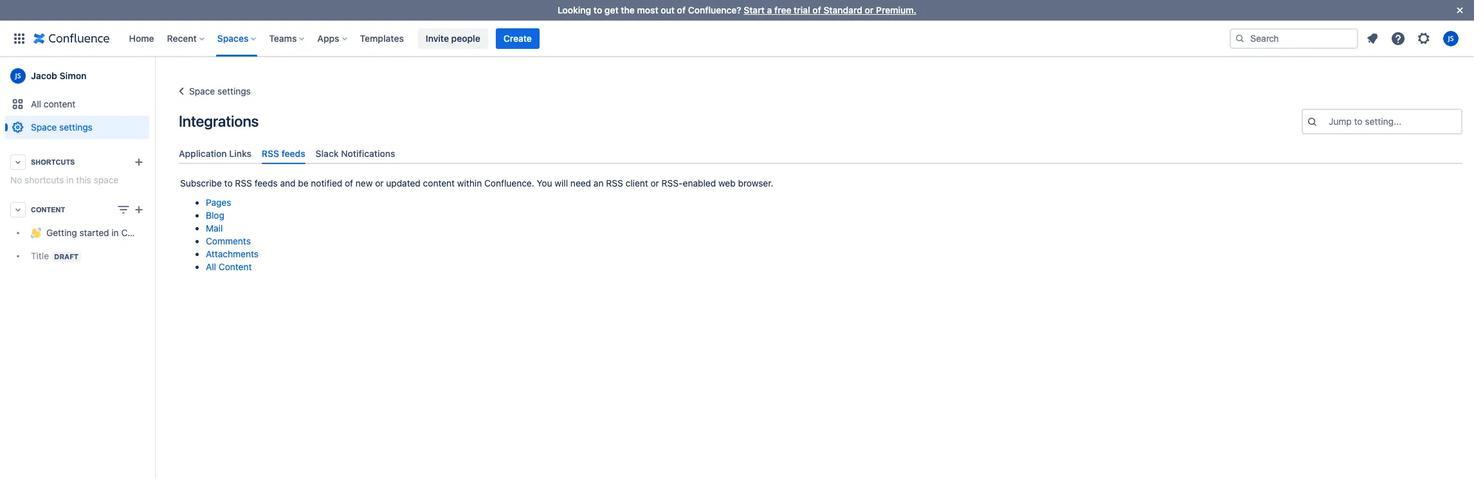Task type: vqa. For each thing, say whether or not it's contained in the screenshot.
Publish...
no



Task type: describe. For each thing, give the bounding box(es) containing it.
spaces button
[[213, 28, 261, 49]]

blog
[[206, 210, 225, 221]]

2 horizontal spatial of
[[813, 5, 821, 15]]

people
[[451, 32, 480, 43]]

confluence.
[[484, 178, 535, 189]]

0 horizontal spatial rss
[[235, 178, 252, 189]]

apps
[[317, 32, 339, 43]]

0 vertical spatial space
[[189, 86, 215, 97]]

enabled
[[683, 178, 716, 189]]

jacob simon link
[[5, 63, 149, 89]]

home link
[[125, 28, 158, 49]]

tree inside the space element
[[5, 221, 169, 268]]

invite people
[[426, 32, 480, 43]]

templates link
[[356, 28, 408, 49]]

looking to get the most out of confluence? start a free trial of standard or premium.
[[558, 5, 917, 15]]

be
[[298, 178, 309, 189]]

integrations
[[179, 112, 259, 130]]

the
[[621, 5, 635, 15]]

home
[[129, 32, 154, 43]]

jacob simon
[[31, 70, 87, 81]]

content button
[[5, 198, 149, 221]]

rss inside tab list
[[262, 148, 279, 159]]

apps button
[[314, 28, 352, 49]]

your profile and preferences image
[[1444, 31, 1459, 46]]

title
[[31, 250, 49, 261]]

links
[[229, 148, 252, 159]]

looking
[[558, 5, 591, 15]]

all content link
[[5, 93, 149, 116]]

a
[[767, 5, 772, 15]]

spaces
[[217, 32, 249, 43]]

recent button
[[163, 28, 210, 49]]

pages
[[206, 197, 231, 208]]

getting started in confluence link
[[5, 221, 169, 244]]

pages link
[[206, 197, 231, 208]]

notification icon image
[[1365, 31, 1381, 46]]

appswitcher icon image
[[12, 31, 27, 46]]

attachments link
[[206, 248, 259, 259]]

attachments
[[206, 248, 259, 259]]

1 horizontal spatial of
[[677, 5, 686, 15]]

pages blog mail comments attachments all content
[[206, 197, 259, 272]]

notified
[[311, 178, 342, 189]]

browser.
[[738, 178, 774, 189]]

confluence
[[121, 227, 169, 238]]

teams
[[269, 32, 297, 43]]

will
[[555, 178, 568, 189]]

1 vertical spatial feeds
[[255, 178, 278, 189]]

simon
[[59, 70, 87, 81]]

teams button
[[265, 28, 310, 49]]

rss feeds
[[262, 148, 305, 159]]

shortcuts
[[25, 174, 64, 185]]

shortcuts button
[[5, 151, 149, 174]]

in for shortcuts
[[66, 174, 74, 185]]

collapse sidebar image
[[140, 63, 169, 89]]

Search settings text field
[[1329, 115, 1332, 128]]

all inside the pages blog mail comments attachments all content
[[206, 261, 216, 272]]

jacob
[[31, 70, 57, 81]]

0 horizontal spatial of
[[345, 178, 353, 189]]

tab list containing application links
[[174, 143, 1468, 164]]

1 horizontal spatial settings
[[217, 86, 251, 97]]

standard
[[824, 5, 863, 15]]

2 horizontal spatial rss
[[606, 178, 623, 189]]

content inside "dropdown button"
[[31, 206, 65, 214]]

jump
[[1329, 116, 1352, 127]]

slack
[[316, 148, 339, 159]]

trial
[[794, 5, 810, 15]]

application
[[179, 148, 227, 159]]

slack notifications link
[[311, 143, 400, 164]]

get
[[605, 5, 619, 15]]

confluence?
[[688, 5, 742, 15]]

1 horizontal spatial content
[[423, 178, 455, 189]]

1 vertical spatial space
[[31, 122, 57, 133]]

application links link
[[174, 143, 257, 164]]

help icon image
[[1391, 31, 1406, 46]]

add shortcut image
[[131, 154, 147, 170]]

getting started in confluence
[[46, 227, 169, 238]]

start a free trial of standard or premium. link
[[744, 5, 917, 15]]

free
[[775, 5, 792, 15]]

you
[[537, 178, 552, 189]]

space element
[[0, 57, 169, 478]]

draft
[[54, 252, 79, 261]]

client
[[626, 178, 648, 189]]

invite people button
[[418, 28, 488, 49]]



Task type: locate. For each thing, give the bounding box(es) containing it.
1 vertical spatial content
[[219, 261, 252, 272]]

space
[[94, 174, 119, 185]]

all content
[[31, 98, 75, 109]]

1 horizontal spatial to
[[594, 5, 602, 15]]

to left get
[[594, 5, 602, 15]]

updated
[[386, 178, 421, 189]]

tree containing getting started in confluence
[[5, 221, 169, 268]]

in for started
[[112, 227, 119, 238]]

feeds
[[282, 148, 305, 159], [255, 178, 278, 189]]

1 vertical spatial to
[[1355, 116, 1363, 127]]

all down jacob
[[31, 98, 41, 109]]

change view image
[[116, 202, 131, 217]]

1 vertical spatial content
[[423, 178, 455, 189]]

an
[[594, 178, 604, 189]]

settings inside the space element
[[59, 122, 93, 133]]

to up pages in the left top of the page
[[224, 178, 233, 189]]

or
[[865, 5, 874, 15], [375, 178, 384, 189], [651, 178, 659, 189]]

or left rss-
[[651, 178, 659, 189]]

recent
[[167, 32, 197, 43]]

0 horizontal spatial content
[[44, 98, 75, 109]]

0 horizontal spatial space settings
[[31, 122, 93, 133]]

1 vertical spatial all
[[206, 261, 216, 272]]

notifications
[[341, 148, 395, 159]]

premium.
[[876, 5, 917, 15]]

1 horizontal spatial all
[[206, 261, 216, 272]]

invite
[[426, 32, 449, 43]]

subscribe
[[180, 178, 222, 189]]

mail
[[206, 223, 223, 234]]

comments link
[[206, 236, 251, 247]]

rss feeds link
[[257, 143, 311, 164]]

0 vertical spatial space settings link
[[174, 84, 251, 99]]

1 horizontal spatial space settings
[[189, 86, 251, 97]]

start
[[744, 5, 765, 15]]

1 horizontal spatial space
[[189, 86, 215, 97]]

0 horizontal spatial all
[[31, 98, 41, 109]]

all content link
[[206, 261, 252, 272]]

content
[[31, 206, 65, 214], [219, 261, 252, 272]]

space settings link down the all content
[[5, 116, 149, 139]]

of
[[677, 5, 686, 15], [813, 5, 821, 15], [345, 178, 353, 189]]

space
[[189, 86, 215, 97], [31, 122, 57, 133]]

to for setting...
[[1355, 116, 1363, 127]]

space settings
[[189, 86, 251, 97], [31, 122, 93, 133]]

title draft
[[31, 250, 79, 261]]

1 vertical spatial in
[[112, 227, 119, 238]]

1 vertical spatial settings
[[59, 122, 93, 133]]

all inside the space element
[[31, 98, 41, 109]]

0 vertical spatial in
[[66, 174, 74, 185]]

of right trial
[[813, 5, 821, 15]]

space settings up integrations
[[189, 86, 251, 97]]

getting
[[46, 227, 77, 238]]

to
[[594, 5, 602, 15], [1355, 116, 1363, 127], [224, 178, 233, 189]]

to for get
[[594, 5, 602, 15]]

0 horizontal spatial or
[[375, 178, 384, 189]]

space settings down the all content
[[31, 122, 93, 133]]

and
[[280, 178, 296, 189]]

2 vertical spatial to
[[224, 178, 233, 189]]

comments
[[206, 236, 251, 247]]

content inside the pages blog mail comments attachments all content
[[219, 261, 252, 272]]

1 horizontal spatial content
[[219, 261, 252, 272]]

no shortcuts in this space
[[10, 174, 119, 185]]

content up getting
[[31, 206, 65, 214]]

mail link
[[206, 223, 223, 234]]

0 horizontal spatial space settings link
[[5, 116, 149, 139]]

rss-
[[662, 178, 683, 189]]

0 vertical spatial to
[[594, 5, 602, 15]]

all
[[31, 98, 41, 109], [206, 261, 216, 272]]

create a page image
[[131, 202, 147, 217]]

application links
[[179, 148, 252, 159]]

0 horizontal spatial feeds
[[255, 178, 278, 189]]

in left this
[[66, 174, 74, 185]]

slack notifications
[[316, 148, 395, 159]]

of left new on the top of page
[[345, 178, 353, 189]]

or right new on the top of page
[[375, 178, 384, 189]]

subscribe to rss feeds and be notified of new or updated content within confluence. you will need an rss client or rss-enabled web browser.
[[180, 178, 774, 189]]

templates
[[360, 32, 404, 43]]

need
[[571, 178, 591, 189]]

content left within
[[423, 178, 455, 189]]

create
[[504, 32, 532, 43]]

0 horizontal spatial to
[[224, 178, 233, 189]]

1 vertical spatial space settings
[[31, 122, 93, 133]]

feeds inside tab list
[[282, 148, 305, 159]]

rss right links
[[262, 148, 279, 159]]

space settings inside the space element
[[31, 122, 93, 133]]

1 horizontal spatial or
[[651, 178, 659, 189]]

jump to setting...
[[1329, 116, 1402, 127]]

feeds up "and"
[[282, 148, 305, 159]]

0 horizontal spatial settings
[[59, 122, 93, 133]]

search image
[[1235, 33, 1246, 43]]

started
[[79, 227, 109, 238]]

space down the all content
[[31, 122, 57, 133]]

rss right an
[[606, 178, 623, 189]]

content
[[44, 98, 75, 109], [423, 178, 455, 189]]

to right jump
[[1355, 116, 1363, 127]]

settings up integrations
[[217, 86, 251, 97]]

1 horizontal spatial space settings link
[[174, 84, 251, 99]]

rss
[[262, 148, 279, 159], [235, 178, 252, 189], [606, 178, 623, 189]]

blog link
[[206, 210, 225, 221]]

space up integrations
[[189, 86, 215, 97]]

web
[[719, 178, 736, 189]]

in inside getting started in confluence link
[[112, 227, 119, 238]]

shortcuts
[[31, 158, 75, 166]]

0 vertical spatial feeds
[[282, 148, 305, 159]]

create link
[[496, 28, 540, 49]]

0 horizontal spatial content
[[31, 206, 65, 214]]

0 horizontal spatial space
[[31, 122, 57, 133]]

global element
[[8, 20, 1230, 56]]

this
[[76, 174, 91, 185]]

confluence image
[[33, 31, 110, 46], [33, 31, 110, 46]]

all down attachments
[[206, 261, 216, 272]]

space settings link up integrations
[[174, 84, 251, 99]]

within
[[457, 178, 482, 189]]

0 vertical spatial settings
[[217, 86, 251, 97]]

in
[[66, 174, 74, 185], [112, 227, 119, 238]]

rss down links
[[235, 178, 252, 189]]

1 horizontal spatial in
[[112, 227, 119, 238]]

1 horizontal spatial feeds
[[282, 148, 305, 159]]

space settings link inside the space element
[[5, 116, 149, 139]]

content down the jacob simon
[[44, 98, 75, 109]]

1 vertical spatial space settings link
[[5, 116, 149, 139]]

2 horizontal spatial to
[[1355, 116, 1363, 127]]

tree
[[5, 221, 169, 268]]

tab list
[[174, 143, 1468, 164]]

no
[[10, 174, 22, 185]]

0 vertical spatial content
[[44, 98, 75, 109]]

0 vertical spatial all
[[31, 98, 41, 109]]

1 horizontal spatial rss
[[262, 148, 279, 159]]

0 vertical spatial content
[[31, 206, 65, 214]]

content down attachments
[[219, 261, 252, 272]]

banner
[[0, 20, 1475, 57]]

0 vertical spatial space settings
[[189, 86, 251, 97]]

out
[[661, 5, 675, 15]]

to for rss
[[224, 178, 233, 189]]

close image
[[1453, 3, 1468, 18]]

space settings link
[[174, 84, 251, 99], [5, 116, 149, 139]]

of right out
[[677, 5, 686, 15]]

in right started
[[112, 227, 119, 238]]

settings down all content link
[[59, 122, 93, 133]]

setting...
[[1365, 116, 1402, 127]]

or right the standard
[[865, 5, 874, 15]]

content inside all content link
[[44, 98, 75, 109]]

most
[[637, 5, 659, 15]]

banner containing home
[[0, 20, 1475, 57]]

settings icon image
[[1417, 31, 1432, 46]]

0 horizontal spatial in
[[66, 174, 74, 185]]

2 horizontal spatial or
[[865, 5, 874, 15]]

feeds left "and"
[[255, 178, 278, 189]]

new
[[356, 178, 373, 189]]

Search field
[[1230, 28, 1359, 49]]



